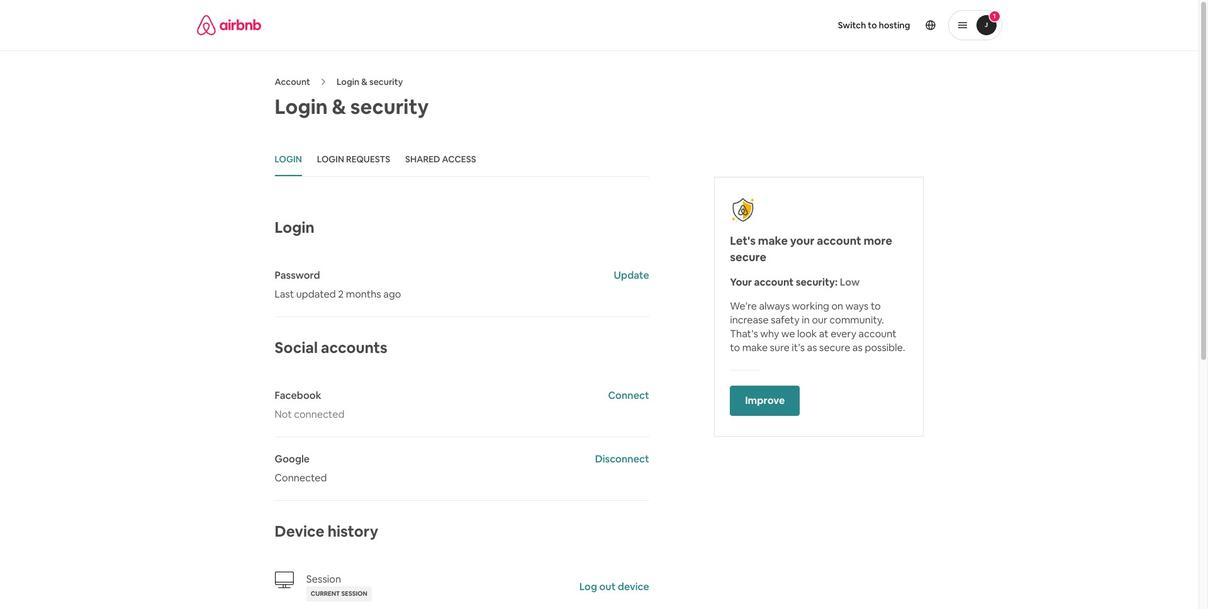 Task type: describe. For each thing, give the bounding box(es) containing it.
possible.
[[865, 341, 905, 354]]

session
[[341, 590, 367, 598]]

we're always working on ways to increase safety in our community. that's why we look at every account to make sure it's as secure as possible.
[[730, 300, 905, 354]]

session
[[306, 573, 341, 586]]

1 vertical spatial login
[[275, 94, 328, 120]]

connect button
[[608, 389, 649, 403]]

low
[[840, 276, 860, 289]]

that's
[[730, 327, 758, 340]]

connect
[[608, 389, 649, 402]]

account inside we're always working on ways to increase safety in our community. that's why we look at every account to make sure it's as secure as possible.
[[859, 327, 896, 340]]

we
[[781, 327, 795, 340]]

safety
[[771, 313, 800, 327]]

every
[[831, 327, 856, 340]]

2 vertical spatial to
[[730, 341, 740, 354]]

disconnect
[[595, 452, 649, 466]]

your
[[730, 276, 752, 289]]

device history
[[275, 522, 378, 541]]

account
[[275, 76, 310, 87]]

increase
[[730, 313, 769, 327]]

password
[[275, 269, 320, 282]]

login requests
[[317, 154, 390, 165]]

not
[[275, 408, 292, 421]]

we're
[[730, 300, 757, 313]]

login for login requests
[[317, 154, 344, 165]]

in
[[802, 313, 810, 327]]

account inside let's make your account more secure
[[817, 233, 861, 248]]

login button
[[275, 143, 302, 176]]

history
[[328, 522, 378, 541]]

switch
[[838, 20, 866, 31]]

at
[[819, 327, 828, 340]]

security:
[[796, 276, 838, 289]]

login for login
[[275, 154, 302, 165]]

last
[[275, 288, 294, 301]]

your account security: low
[[730, 276, 860, 289]]

social
[[275, 338, 318, 357]]

not connected
[[275, 408, 344, 421]]

1 vertical spatial security
[[350, 94, 429, 120]]

months
[[346, 288, 381, 301]]

out
[[599, 580, 616, 593]]

social accounts
[[275, 338, 388, 357]]

disconnect button
[[595, 452, 649, 466]]

secure inside let's make your account more secure
[[730, 250, 766, 264]]

login requests button
[[317, 143, 390, 176]]

google
[[275, 452, 310, 466]]

secure inside we're always working on ways to increase safety in our community. that's why we look at every account to make sure it's as secure as possible.
[[819, 341, 850, 354]]

0 vertical spatial login & security
[[337, 76, 403, 87]]

our
[[812, 313, 827, 327]]

1 button
[[948, 10, 1002, 40]]

access
[[442, 154, 476, 165]]

0 vertical spatial login
[[337, 76, 359, 87]]



Task type: locate. For each thing, give the bounding box(es) containing it.
1 login from the left
[[275, 154, 302, 165]]

1 horizontal spatial as
[[852, 341, 863, 354]]

let's
[[730, 233, 756, 248]]

2 as from the left
[[852, 341, 863, 354]]

1
[[993, 12, 996, 20]]

switch to hosting link
[[830, 12, 918, 38]]

account up always
[[754, 276, 794, 289]]

update button
[[614, 269, 649, 283]]

2 vertical spatial login
[[275, 218, 314, 237]]

1 vertical spatial to
[[871, 300, 881, 313]]

make down that's
[[742, 341, 768, 354]]

make left "your"
[[758, 233, 788, 248]]

working
[[792, 300, 829, 313]]

account link
[[275, 76, 310, 87]]

2 vertical spatial account
[[859, 327, 896, 340]]

your
[[790, 233, 815, 248]]

1 horizontal spatial &
[[361, 76, 367, 87]]

login
[[275, 154, 302, 165], [317, 154, 344, 165]]

desktop device image
[[275, 570, 294, 589]]

1 vertical spatial &
[[332, 94, 346, 120]]

login inside button
[[317, 154, 344, 165]]

ago
[[383, 288, 401, 301]]

login right account on the left top of page
[[337, 76, 359, 87]]

log out device button
[[579, 580, 649, 594]]

1 horizontal spatial secure
[[819, 341, 850, 354]]

1 as from the left
[[807, 341, 817, 354]]

tab list containing login
[[275, 143, 649, 177]]

1 vertical spatial make
[[742, 341, 768, 354]]

to right ways
[[871, 300, 881, 313]]

0 horizontal spatial login
[[275, 154, 302, 165]]

make inside we're always working on ways to increase safety in our community. that's why we look at every account to make sure it's as secure as possible.
[[742, 341, 768, 354]]

connected
[[294, 408, 344, 421]]

account
[[817, 233, 861, 248], [754, 276, 794, 289], [859, 327, 896, 340]]

to right switch
[[868, 20, 877, 31]]

improve
[[745, 394, 785, 407]]

hosting
[[879, 20, 910, 31]]

to down that's
[[730, 341, 740, 354]]

sure
[[770, 341, 790, 354]]

0 vertical spatial secure
[[730, 250, 766, 264]]

device
[[275, 522, 324, 541]]

current
[[311, 590, 340, 598]]

improve button
[[730, 386, 800, 416]]

account up possible.
[[859, 327, 896, 340]]

password last updated 2 months ago
[[275, 269, 401, 301]]

always
[[759, 300, 790, 313]]

1 vertical spatial account
[[754, 276, 794, 289]]

as right it's
[[807, 341, 817, 354]]

secure down let's
[[730, 250, 766, 264]]

updated
[[296, 288, 336, 301]]

secure down every
[[819, 341, 850, 354]]

1 vertical spatial login & security
[[275, 94, 429, 120]]

session current session
[[306, 573, 367, 598]]

0 horizontal spatial as
[[807, 341, 817, 354]]

shared access button
[[405, 143, 476, 176]]

tab list
[[275, 143, 649, 177]]

ways
[[845, 300, 869, 313]]

shared
[[405, 154, 440, 165]]

update
[[614, 269, 649, 282]]

0 horizontal spatial &
[[332, 94, 346, 120]]

to inside the profile element
[[868, 20, 877, 31]]

security
[[369, 76, 403, 87], [350, 94, 429, 120]]

log
[[579, 580, 597, 593]]

0 vertical spatial make
[[758, 233, 788, 248]]

device
[[618, 580, 649, 593]]

facebook
[[275, 389, 321, 402]]

why
[[760, 327, 779, 340]]

&
[[361, 76, 367, 87], [332, 94, 346, 120]]

profile element
[[614, 0, 1002, 50]]

as
[[807, 341, 817, 354], [852, 341, 863, 354]]

0 vertical spatial security
[[369, 76, 403, 87]]

shared access
[[405, 154, 476, 165]]

2
[[338, 288, 344, 301]]

account right "your"
[[817, 233, 861, 248]]

accounts
[[321, 338, 388, 357]]

more
[[864, 233, 892, 248]]

0 vertical spatial account
[[817, 233, 861, 248]]

make
[[758, 233, 788, 248], [742, 341, 768, 354]]

login & security
[[337, 76, 403, 87], [275, 94, 429, 120]]

1 vertical spatial secure
[[819, 341, 850, 354]]

secure
[[730, 250, 766, 264], [819, 341, 850, 354]]

login down account link
[[275, 94, 328, 120]]

connected
[[275, 471, 327, 484]]

0 horizontal spatial secure
[[730, 250, 766, 264]]

0 vertical spatial to
[[868, 20, 877, 31]]

1 horizontal spatial login
[[317, 154, 344, 165]]

login up password
[[275, 218, 314, 237]]

switch to hosting
[[838, 20, 910, 31]]

community.
[[830, 313, 884, 327]]

0 vertical spatial &
[[361, 76, 367, 87]]

make inside let's make your account more secure
[[758, 233, 788, 248]]

login
[[337, 76, 359, 87], [275, 94, 328, 120], [275, 218, 314, 237]]

as down every
[[852, 341, 863, 354]]

2 login from the left
[[317, 154, 344, 165]]

to
[[868, 20, 877, 31], [871, 300, 881, 313], [730, 341, 740, 354]]

requests
[[346, 154, 390, 165]]

on
[[831, 300, 843, 313]]

let's make your account more secure
[[730, 233, 892, 264]]

it's
[[792, 341, 805, 354]]

look
[[797, 327, 817, 340]]

log out device
[[579, 580, 649, 593]]



Task type: vqa. For each thing, say whether or not it's contained in the screenshot.
second 16 from left
no



